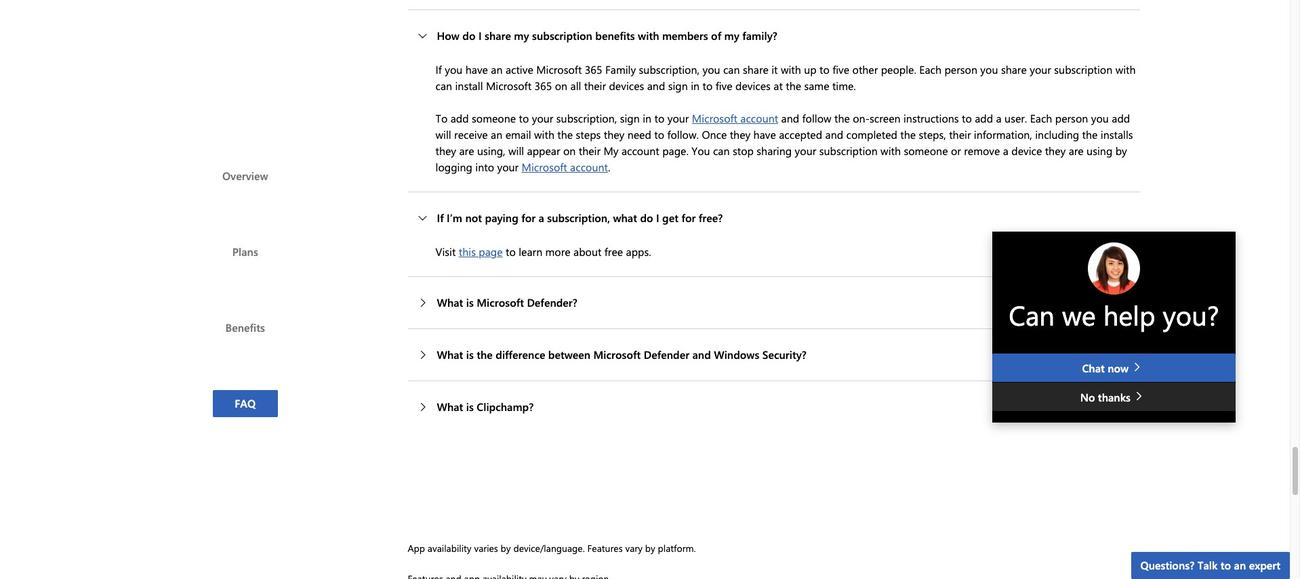 Task type: describe. For each thing, give the bounding box(es) containing it.
2 vertical spatial their
[[579, 144, 601, 158]]

1 vertical spatial a
[[1004, 144, 1009, 158]]

page
[[479, 245, 503, 259]]

family?
[[743, 29, 778, 43]]

need
[[628, 128, 652, 142]]

installs
[[1101, 128, 1134, 142]]

defender
[[644, 348, 690, 362]]

device/language.
[[514, 543, 585, 556]]

about
[[574, 245, 602, 259]]

into
[[476, 160, 494, 174]]

more
[[546, 245, 571, 259]]

you up install
[[445, 62, 463, 77]]

steps,
[[919, 128, 947, 142]]

microsoft inside dropdown button
[[477, 296, 524, 310]]

2 horizontal spatial share
[[1002, 62, 1027, 77]]

1 vertical spatial can
[[436, 79, 452, 93]]

thanks
[[1099, 391, 1131, 405]]

if for if you have an active microsoft 365 family subscription, you can share it with up to five other people. each person you share your subscription with can install microsoft 365 on all their devices and sign in to five devices at the same time.
[[436, 62, 442, 77]]

other
[[853, 62, 879, 77]]

once
[[702, 128, 727, 142]]

is for microsoft
[[466, 296, 474, 310]]

questions?
[[1141, 559, 1195, 573]]

0 horizontal spatial sign
[[620, 111, 640, 126]]

availability
[[428, 543, 472, 556]]

difference
[[496, 348, 546, 362]]

if for if i'm not paying for a subscription, what do i get for free?
[[437, 211, 444, 225]]

using
[[1087, 144, 1113, 158]]

to up email
[[519, 111, 529, 126]]

to right up on the right top
[[820, 62, 830, 77]]

chat now
[[1083, 361, 1132, 375]]

expert
[[1250, 559, 1281, 573]]

user.
[[1005, 111, 1028, 126]]

my
[[604, 144, 619, 158]]

clipchamp?
[[477, 400, 534, 414]]

is for the
[[466, 348, 474, 362]]

the inside if you have an active microsoft 365 family subscription, you can share it with up to five other people. each person you share your subscription with can install microsoft 365 on all their devices and sign in to five devices at the same time.
[[786, 79, 802, 93]]

what is clipchamp?
[[437, 400, 534, 414]]

your right into
[[497, 160, 519, 174]]

how do i share my subscription benefits with members of my family? button
[[408, 10, 1140, 62]]

with up installs
[[1116, 62, 1136, 77]]

stop
[[733, 144, 754, 158]]

overview button
[[213, 162, 278, 190]]

benefits
[[226, 320, 265, 335]]

overview
[[222, 169, 268, 183]]

windows
[[714, 348, 760, 362]]

what for what is microsoft defender?
[[437, 296, 464, 310]]

using,
[[477, 144, 506, 158]]

features
[[588, 543, 623, 556]]

0 vertical spatial 365
[[585, 62, 603, 77]]

if i'm not paying for a subscription, what do i get for free? button
[[408, 193, 1140, 244]]

with down the 'completed'
[[881, 144, 901, 158]]

plans button
[[213, 238, 278, 266]]

email
[[506, 128, 532, 142]]

questions? talk to an expert button
[[1132, 553, 1291, 580]]

family
[[606, 62, 636, 77]]

to inside the questions? talk to an expert dropdown button
[[1221, 559, 1232, 573]]

information,
[[975, 128, 1033, 142]]

benefits button
[[213, 314, 278, 341]]

faq button
[[213, 390, 278, 417]]

with up appear in the top left of the page
[[534, 128, 555, 142]]

time.
[[833, 79, 857, 93]]

2 vertical spatial account
[[570, 160, 608, 174]]

install
[[455, 79, 483, 93]]

0 horizontal spatial by
[[501, 543, 511, 556]]

1 vertical spatial in
[[643, 111, 652, 126]]

0 vertical spatial someone
[[472, 111, 516, 126]]

sharing
[[757, 144, 792, 158]]

it
[[772, 62, 778, 77]]

people.
[[882, 62, 917, 77]]

the up using
[[1083, 128, 1098, 142]]

benefits
[[596, 29, 635, 43]]

each inside and follow the on-screen instructions to add a user. each person you add will receive an email with the steps they need to follow. once they have accepted and completed the steps, their information, including the installs they are using, will appear on their my account page. you can stop sharing your subscription with someone or remove a device they are using by logging into your
[[1031, 111, 1053, 126]]

to right instructions
[[962, 111, 972, 126]]

0 horizontal spatial microsoft account link
[[522, 160, 608, 174]]

this
[[459, 245, 476, 259]]

the inside dropdown button
[[477, 348, 493, 362]]

and down follow
[[826, 128, 844, 142]]

at
[[774, 79, 783, 93]]

1 vertical spatial subscription,
[[557, 111, 617, 126]]

how
[[437, 29, 460, 43]]

accepted
[[779, 128, 823, 142]]

to add someone to your subscription, sign in to your microsoft account
[[436, 111, 779, 126]]

faq
[[235, 396, 256, 411]]

1 my from the left
[[514, 29, 529, 43]]

their inside if you have an active microsoft 365 family subscription, you can share it with up to five other people. each person you share your subscription with can install microsoft 365 on all their devices and sign in to five devices at the same time.
[[584, 79, 606, 93]]

if i'm not paying for a subscription, what do i get for free?
[[437, 211, 723, 225]]

varies
[[474, 543, 498, 556]]

steps
[[576, 128, 601, 142]]

help
[[1104, 297, 1156, 333]]

and inside if you have an active microsoft 365 family subscription, you can share it with up to five other people. each person you share your subscription with can install microsoft 365 on all their devices and sign in to five devices at the same time.
[[648, 79, 666, 93]]

each inside if you have an active microsoft 365 family subscription, you can share it with up to five other people. each person you share your subscription with can install microsoft 365 on all their devices and sign in to five devices at the same time.
[[920, 62, 942, 77]]

device
[[1012, 144, 1043, 158]]

by inside and follow the on-screen instructions to add a user. each person you add will receive an email with the steps they need to follow. once they have accepted and completed the steps, their information, including the installs they are using, will appear on their my account page. you can stop sharing your subscription with someone or remove a device they are using by logging into your
[[1116, 144, 1128, 158]]

now
[[1108, 361, 1129, 375]]

all
[[571, 79, 582, 93]]

your up follow.
[[668, 111, 689, 126]]

can
[[1009, 297, 1055, 333]]

2 devices from the left
[[736, 79, 771, 93]]

microsoft up "once"
[[692, 111, 738, 126]]

paying
[[485, 211, 519, 225]]

i'm
[[447, 211, 463, 225]]

questions? talk to an expert
[[1141, 559, 1281, 573]]

0 horizontal spatial i
[[479, 29, 482, 43]]

visit this page to learn more about free apps.
[[436, 245, 652, 259]]

sign inside if you have an active microsoft 365 family subscription, you can share it with up to five other people. each person you share your subscription with can install microsoft 365 on all their devices and sign in to five devices at the same time.
[[669, 79, 688, 93]]

can inside and follow the on-screen instructions to add a user. each person you add will receive an email with the steps they need to follow. once they have accepted and completed the steps, their information, including the installs they are using, will appear on their my account page. you can stop sharing your subscription with someone or remove a device they are using by logging into your
[[713, 144, 730, 158]]

microsoft inside dropdown button
[[594, 348, 641, 362]]

1 horizontal spatial i
[[657, 211, 660, 225]]

visit
[[436, 245, 456, 259]]

to up "once"
[[703, 79, 713, 93]]

what is the difference between microsoft defender and windows security?
[[437, 348, 807, 362]]

active
[[506, 62, 534, 77]]

a inside dropdown button
[[539, 211, 545, 225]]

you inside and follow the on-screen instructions to add a user. each person you add will receive an email with the steps they need to follow. once they have accepted and completed the steps, their information, including the installs they are using, will appear on their my account page. you can stop sharing your subscription with someone or remove a device they are using by logging into your
[[1092, 111, 1110, 126]]

if you have an active microsoft 365 family subscription, you can share it with up to five other people. each person you share your subscription with can install microsoft 365 on all their devices and sign in to five devices at the same time.
[[436, 62, 1136, 93]]

the left steps,
[[901, 128, 916, 142]]

we
[[1063, 297, 1097, 333]]

completed
[[847, 128, 898, 142]]



Task type: locate. For each thing, give the bounding box(es) containing it.
1 horizontal spatial my
[[725, 29, 740, 43]]

account
[[741, 111, 779, 126], [622, 144, 660, 158], [570, 160, 608, 174]]

do right the what
[[641, 211, 654, 225]]

with inside dropdown button
[[638, 29, 660, 43]]

free
[[605, 245, 623, 259]]

what is microsoft defender?
[[437, 296, 578, 310]]

they up my
[[604, 128, 625, 142]]

1 for from the left
[[522, 211, 536, 225]]

0 vertical spatial an
[[491, 62, 503, 77]]

subscription, inside dropdown button
[[548, 211, 610, 225]]

and follow the on-screen instructions to add a user. each person you add will receive an email with the steps they need to follow. once they have accepted and completed the steps, their information, including the installs they are using, will appear on their my account page. you can stop sharing your subscription with someone or remove a device they are using by logging into your
[[436, 111, 1134, 174]]

2 add from the left
[[975, 111, 994, 126]]

devices
[[609, 79, 645, 93], [736, 79, 771, 93]]

you down of
[[703, 62, 721, 77]]

1 devices from the left
[[609, 79, 645, 93]]

app availability varies by device/language. features vary by platform.
[[408, 543, 696, 556]]

0 horizontal spatial a
[[539, 211, 545, 225]]

do right how
[[463, 29, 476, 43]]

app
[[408, 543, 425, 556]]

share inside dropdown button
[[485, 29, 511, 43]]

follow.
[[668, 128, 699, 142]]

account up sharing
[[741, 111, 779, 126]]

subscription inside if you have an active microsoft 365 family subscription, you can share it with up to five other people. each person you share your subscription with can install microsoft 365 on all their devices and sign in to five devices at the same time.
[[1055, 62, 1113, 77]]

0 vertical spatial five
[[833, 62, 850, 77]]

an left active
[[491, 62, 503, 77]]

an inside if you have an active microsoft 365 family subscription, you can share it with up to five other people. each person you share your subscription with can install microsoft 365 on all their devices and sign in to five devices at the same time.
[[491, 62, 503, 77]]

add right to on the top of the page
[[451, 111, 469, 126]]

1 vertical spatial on
[[564, 144, 576, 158]]

1 horizontal spatial a
[[997, 111, 1002, 126]]

2 horizontal spatial add
[[1112, 111, 1131, 126]]

remove
[[965, 144, 1001, 158]]

the right at at top
[[786, 79, 802, 93]]

1 horizontal spatial do
[[641, 211, 654, 225]]

2 for from the left
[[682, 211, 696, 225]]

2 vertical spatial a
[[539, 211, 545, 225]]

person up the including
[[1056, 111, 1089, 126]]

0 vertical spatial on
[[555, 79, 568, 93]]

1 vertical spatial microsoft account link
[[522, 160, 608, 174]]

this page link
[[459, 245, 503, 259]]

defender?
[[527, 296, 578, 310]]

2 vertical spatial subscription,
[[548, 211, 610, 225]]

microsoft down appear in the top left of the page
[[522, 160, 568, 174]]

no thanks
[[1081, 391, 1134, 405]]

screen
[[870, 111, 901, 126]]

logging
[[436, 160, 473, 174]]

their up 'or'
[[950, 128, 972, 142]]

you
[[445, 62, 463, 77], [703, 62, 721, 77], [981, 62, 999, 77], [1092, 111, 1110, 126]]

1 vertical spatial subscription
[[1055, 62, 1113, 77]]

if inside if you have an active microsoft 365 family subscription, you can share it with up to five other people. each person you share your subscription with can install microsoft 365 on all their devices and sign in to five devices at the same time.
[[436, 62, 442, 77]]

share up active
[[485, 29, 511, 43]]

microsoft
[[537, 62, 582, 77], [486, 79, 532, 93], [692, 111, 738, 126], [522, 160, 568, 174], [477, 296, 524, 310], [594, 348, 641, 362]]

my right of
[[725, 29, 740, 43]]

instructions
[[904, 111, 959, 126]]

free?
[[699, 211, 723, 225]]

0 vertical spatial microsoft account link
[[692, 111, 779, 126]]

1 horizontal spatial each
[[1031, 111, 1053, 126]]

1 vertical spatial 365
[[535, 79, 552, 93]]

what for what is clipchamp?
[[437, 400, 464, 414]]

0 vertical spatial will
[[436, 128, 452, 142]]

they up "logging"
[[436, 144, 457, 158]]

1 vertical spatial if
[[437, 211, 444, 225]]

0 horizontal spatial devices
[[609, 79, 645, 93]]

their right all
[[584, 79, 606, 93]]

can down "once"
[[713, 144, 730, 158]]

0 vertical spatial if
[[436, 62, 442, 77]]

on up microsoft account . at left top
[[564, 144, 576, 158]]

account down need
[[622, 144, 660, 158]]

if inside dropdown button
[[437, 211, 444, 225]]

in up need
[[643, 111, 652, 126]]

plans
[[232, 245, 258, 259]]

each up the including
[[1031, 111, 1053, 126]]

they up stop
[[730, 128, 751, 142]]

what left clipchamp?
[[437, 400, 464, 414]]

to left learn
[[506, 245, 516, 259]]

2 what from the top
[[437, 348, 464, 362]]

subscription
[[532, 29, 593, 43], [1055, 62, 1113, 77], [820, 144, 878, 158]]

and inside what is the difference between microsoft defender and windows security? dropdown button
[[693, 348, 711, 362]]

3 what from the top
[[437, 400, 464, 414]]

someone up receive
[[472, 111, 516, 126]]

with right benefits
[[638, 29, 660, 43]]

0 horizontal spatial are
[[459, 144, 474, 158]]

0 vertical spatial subscription
[[532, 29, 593, 43]]

your
[[1030, 62, 1052, 77], [532, 111, 554, 126], [668, 111, 689, 126], [795, 144, 817, 158], [497, 160, 519, 174]]

what inside dropdown button
[[437, 296, 464, 310]]

receive
[[454, 128, 488, 142]]

my
[[514, 29, 529, 43], [725, 29, 740, 43]]

0 vertical spatial a
[[997, 111, 1002, 126]]

365
[[585, 62, 603, 77], [535, 79, 552, 93]]

will down email
[[509, 144, 524, 158]]

0 vertical spatial is
[[466, 296, 474, 310]]

what is microsoft defender? button
[[408, 277, 1140, 329]]

sign up need
[[620, 111, 640, 126]]

1 horizontal spatial someone
[[904, 144, 949, 158]]

what
[[613, 211, 638, 225]]

the
[[786, 79, 802, 93], [835, 111, 850, 126], [558, 128, 573, 142], [901, 128, 916, 142], [1083, 128, 1098, 142], [477, 348, 493, 362]]

of
[[712, 29, 722, 43]]

0 horizontal spatial five
[[716, 79, 733, 93]]

to right talk
[[1221, 559, 1232, 573]]

0 horizontal spatial account
[[570, 160, 608, 174]]

1 horizontal spatial 365
[[585, 62, 603, 77]]

same
[[805, 79, 830, 93]]

a down "information,"
[[1004, 144, 1009, 158]]

a up visit this page to learn more about free apps.
[[539, 211, 545, 225]]

1 vertical spatial have
[[754, 128, 776, 142]]

apps.
[[626, 245, 652, 259]]

1 vertical spatial someone
[[904, 144, 949, 158]]

2 vertical spatial subscription
[[820, 144, 878, 158]]

chat
[[1083, 361, 1105, 375]]

1 vertical spatial their
[[950, 128, 972, 142]]

on inside if you have an active microsoft 365 family subscription, you can share it with up to five other people. each person you share your subscription with can install microsoft 365 on all their devices and sign in to five devices at the same time.
[[555, 79, 568, 93]]

on-
[[853, 111, 870, 126]]

0 horizontal spatial in
[[643, 111, 652, 126]]

2 are from the left
[[1069, 144, 1084, 158]]

1 is from the top
[[466, 296, 474, 310]]

not
[[466, 211, 482, 225]]

their
[[584, 79, 606, 93], [950, 128, 972, 142], [579, 144, 601, 158]]

0 vertical spatial each
[[920, 62, 942, 77]]

someone inside and follow the on-screen instructions to add a user. each person you add will receive an email with the steps they need to follow. once they have accepted and completed the steps, their information, including the installs they are using, will appear on their my account page. you can stop sharing your subscription with someone or remove a device they are using by logging into your
[[904, 144, 949, 158]]

0 vertical spatial person
[[945, 62, 978, 77]]

subscription,
[[639, 62, 700, 77], [557, 111, 617, 126], [548, 211, 610, 225]]

1 horizontal spatial share
[[743, 62, 769, 77]]

five
[[833, 62, 850, 77], [716, 79, 733, 93]]

vary
[[626, 543, 643, 556]]

3 is from the top
[[466, 400, 474, 414]]

microsoft up all
[[537, 62, 582, 77]]

they
[[604, 128, 625, 142], [730, 128, 751, 142], [436, 144, 457, 158], [1046, 144, 1066, 158]]

person up instructions
[[945, 62, 978, 77]]

have inside and follow the on-screen instructions to add a user. each person you add will receive an email with the steps they need to follow. once they have accepted and completed the steps, their information, including the installs they are using, will appear on their my account page. you can stop sharing your subscription with someone or remove a device they are using by logging into your
[[754, 128, 776, 142]]

0 horizontal spatial will
[[436, 128, 452, 142]]

your up appear in the top left of the page
[[532, 111, 554, 126]]

subscription inside dropdown button
[[532, 29, 593, 43]]

1 vertical spatial account
[[622, 144, 660, 158]]

an
[[491, 62, 503, 77], [491, 128, 503, 142], [1235, 559, 1247, 573]]

the left "steps" in the top left of the page
[[558, 128, 573, 142]]

0 horizontal spatial each
[[920, 62, 942, 77]]

1 horizontal spatial devices
[[736, 79, 771, 93]]

0 vertical spatial subscription,
[[639, 62, 700, 77]]

you
[[692, 144, 711, 158]]

0 vertical spatial i
[[479, 29, 482, 43]]

person inside if you have an active microsoft 365 family subscription, you can share it with up to five other people. each person you share your subscription with can install microsoft 365 on all their devices and sign in to five devices at the same time.
[[945, 62, 978, 77]]

subscription, down members
[[639, 62, 700, 77]]

0 vertical spatial sign
[[669, 79, 688, 93]]

my up active
[[514, 29, 529, 43]]

are down receive
[[459, 144, 474, 158]]

microsoft account link
[[692, 111, 779, 126], [522, 160, 608, 174]]

get
[[663, 211, 679, 225]]

can we help you?
[[1009, 297, 1220, 333]]

your inside if you have an active microsoft 365 family subscription, you can share it with up to five other people. each person you share your subscription with can install microsoft 365 on all their devices and sign in to five devices at the same time.
[[1030, 62, 1052, 77]]

1 horizontal spatial microsoft account link
[[692, 111, 779, 126]]

in inside if you have an active microsoft 365 family subscription, you can share it with up to five other people. each person you share your subscription with can install microsoft 365 on all their devices and sign in to five devices at the same time.
[[691, 79, 700, 93]]

1 horizontal spatial in
[[691, 79, 700, 93]]

share up the "user."
[[1002, 62, 1027, 77]]

0 vertical spatial what
[[437, 296, 464, 310]]

3 add from the left
[[1112, 111, 1131, 126]]

to right need
[[655, 128, 665, 142]]

are
[[459, 144, 474, 158], [1069, 144, 1084, 158]]

what for what is the difference between microsoft defender and windows security?
[[437, 348, 464, 362]]

365 left family
[[585, 62, 603, 77]]

0 vertical spatial can
[[724, 62, 740, 77]]

by right vary
[[646, 543, 656, 556]]

1 horizontal spatial for
[[682, 211, 696, 225]]

1 are from the left
[[459, 144, 474, 158]]

have up sharing
[[754, 128, 776, 142]]

1 vertical spatial person
[[1056, 111, 1089, 126]]

members
[[663, 29, 709, 43]]

page.
[[663, 144, 689, 158]]

0 vertical spatial do
[[463, 29, 476, 43]]

1 horizontal spatial account
[[622, 144, 660, 158]]

talk
[[1198, 559, 1218, 573]]

five up "once"
[[716, 79, 733, 93]]

with right it at the top
[[781, 62, 802, 77]]

or
[[952, 144, 962, 158]]

by right varies
[[501, 543, 511, 556]]

the left on-
[[835, 111, 850, 126]]

subscription, inside if you have an active microsoft 365 family subscription, you can share it with up to five other people. each person you share your subscription with can install microsoft 365 on all their devices and sign in to five devices at the same time.
[[639, 62, 700, 77]]

2 is from the top
[[466, 348, 474, 362]]

is left difference
[[466, 348, 474, 362]]

2 horizontal spatial account
[[741, 111, 779, 126]]

and
[[648, 79, 666, 93], [782, 111, 800, 126], [826, 128, 844, 142], [693, 348, 711, 362]]

0 horizontal spatial for
[[522, 211, 536, 225]]

2 vertical spatial is
[[466, 400, 474, 414]]

1 add from the left
[[451, 111, 469, 126]]

subscription, up about
[[548, 211, 610, 225]]

and left the "windows"
[[693, 348, 711, 362]]

1 horizontal spatial five
[[833, 62, 850, 77]]

microsoft account link up "once"
[[692, 111, 779, 126]]

account down my
[[570, 160, 608, 174]]

1 vertical spatial will
[[509, 144, 524, 158]]

i right how
[[479, 29, 482, 43]]

on inside and follow the on-screen instructions to add a user. each person you add will receive an email with the steps they need to follow. once they have accepted and completed the steps, their information, including the installs they are using, will appear on their my account page. you can stop sharing your subscription with someone or remove a device they are using by logging into your
[[564, 144, 576, 158]]

and up accepted
[[782, 111, 800, 126]]

will
[[436, 128, 452, 142], [509, 144, 524, 158]]

0 vertical spatial in
[[691, 79, 700, 93]]

0 horizontal spatial person
[[945, 62, 978, 77]]

an left expert
[[1235, 559, 1247, 573]]

if left i'm
[[437, 211, 444, 225]]

1 vertical spatial an
[[491, 128, 503, 142]]

for right get
[[682, 211, 696, 225]]

microsoft down active
[[486, 79, 532, 93]]

1 horizontal spatial by
[[646, 543, 656, 556]]

in
[[691, 79, 700, 93], [643, 111, 652, 126]]

can left install
[[436, 79, 452, 93]]

if down how
[[436, 62, 442, 77]]

you up installs
[[1092, 111, 1110, 126]]

five up the time. at right
[[833, 62, 850, 77]]

0 horizontal spatial subscription
[[532, 29, 593, 43]]

0 horizontal spatial share
[[485, 29, 511, 43]]

.
[[608, 160, 611, 174]]

1 vertical spatial sign
[[620, 111, 640, 126]]

they down the including
[[1046, 144, 1066, 158]]

is down this
[[466, 296, 474, 310]]

1 horizontal spatial person
[[1056, 111, 1089, 126]]

1 horizontal spatial have
[[754, 128, 776, 142]]

can left it at the top
[[724, 62, 740, 77]]

between
[[549, 348, 591, 362]]

sign up follow.
[[669, 79, 688, 93]]

to
[[436, 111, 448, 126]]

add up installs
[[1112, 111, 1131, 126]]

you?
[[1163, 297, 1220, 333]]

is
[[466, 296, 474, 310], [466, 348, 474, 362], [466, 400, 474, 414]]

2 horizontal spatial subscription
[[1055, 62, 1113, 77]]

follow
[[803, 111, 832, 126]]

up
[[805, 62, 817, 77]]

microsoft right between
[[594, 348, 641, 362]]

0 horizontal spatial someone
[[472, 111, 516, 126]]

someone down steps,
[[904, 144, 949, 158]]

account inside and follow the on-screen instructions to add a user. each person you add will receive an email with the steps they need to follow. once they have accepted and completed the steps, their information, including the installs they are using, will appear on their my account page. you can stop sharing your subscription with someone or remove a device they are using by logging into your
[[622, 144, 660, 158]]

1 horizontal spatial are
[[1069, 144, 1084, 158]]

0 horizontal spatial do
[[463, 29, 476, 43]]

if
[[436, 62, 442, 77], [437, 211, 444, 225]]

subscription inside and follow the on-screen instructions to add a user. each person you add will receive an email with the steps they need to follow. once they have accepted and completed the steps, their information, including the installs they are using, will appear on their my account page. you can stop sharing your subscription with someone or remove a device they are using by logging into your
[[820, 144, 878, 158]]

by down installs
[[1116, 144, 1128, 158]]

2 horizontal spatial a
[[1004, 144, 1009, 158]]

microsoft down page
[[477, 296, 524, 310]]

i left get
[[657, 211, 660, 225]]

1 what from the top
[[437, 296, 464, 310]]

2 horizontal spatial by
[[1116, 144, 1128, 158]]

subscription, up "steps" in the top left of the page
[[557, 111, 617, 126]]

have inside if you have an active microsoft 365 family subscription, you can share it with up to five other people. each person you share your subscription with can install microsoft 365 on all their devices and sign in to five devices at the same time.
[[466, 62, 488, 77]]

2 my from the left
[[725, 29, 740, 43]]

your down accepted
[[795, 144, 817, 158]]

0 horizontal spatial add
[[451, 111, 469, 126]]

you up "information,"
[[981, 62, 999, 77]]

do inside if i'm not paying for a subscription, what do i get for free? dropdown button
[[641, 211, 654, 225]]

person inside and follow the on-screen instructions to add a user. each person you add will receive an email with the steps they need to follow. once they have accepted and completed the steps, their information, including the installs they are using, will appear on their my account page. you can stop sharing your subscription with someone or remove a device they are using by logging into your
[[1056, 111, 1089, 126]]

2 vertical spatial what
[[437, 400, 464, 414]]

an inside and follow the on-screen instructions to add a user. each person you add will receive an email with the steps they need to follow. once they have accepted and completed the steps, their information, including the installs they are using, will appear on their my account page. you can stop sharing your subscription with someone or remove a device they are using by logging into your
[[491, 128, 503, 142]]

share left it at the top
[[743, 62, 769, 77]]

1 horizontal spatial subscription
[[820, 144, 878, 158]]

1 horizontal spatial add
[[975, 111, 994, 126]]

0 vertical spatial account
[[741, 111, 779, 126]]

devices left at at top
[[736, 79, 771, 93]]

no thanks button
[[993, 383, 1236, 412]]

1 vertical spatial five
[[716, 79, 733, 93]]

share
[[485, 29, 511, 43], [743, 62, 769, 77], [1002, 62, 1027, 77]]

0 vertical spatial have
[[466, 62, 488, 77]]

a
[[997, 111, 1002, 126], [1004, 144, 1009, 158], [539, 211, 545, 225]]

1 vertical spatial do
[[641, 211, 654, 225]]

devices down family
[[609, 79, 645, 93]]

1 vertical spatial each
[[1031, 111, 1053, 126]]

an for if
[[491, 62, 503, 77]]

how do i share my subscription benefits with members of my family?
[[437, 29, 778, 43]]

their down "steps" in the top left of the page
[[579, 144, 601, 158]]

1 horizontal spatial sign
[[669, 79, 688, 93]]

1 vertical spatial what
[[437, 348, 464, 362]]

each right people. on the top of the page
[[920, 62, 942, 77]]

0 horizontal spatial my
[[514, 29, 529, 43]]

microsoft account link down appear in the top left of the page
[[522, 160, 608, 174]]

platform.
[[658, 543, 696, 556]]

is left clipchamp?
[[466, 400, 474, 414]]

1 horizontal spatial will
[[509, 144, 524, 158]]

and up need
[[648, 79, 666, 93]]

an inside dropdown button
[[1235, 559, 1247, 573]]

do
[[463, 29, 476, 43], [641, 211, 654, 225]]

1 vertical spatial is
[[466, 348, 474, 362]]

an for questions?
[[1235, 559, 1247, 573]]

on left all
[[555, 79, 568, 93]]

0 horizontal spatial 365
[[535, 79, 552, 93]]

the left difference
[[477, 348, 493, 362]]

chat now button
[[993, 354, 1236, 382]]

to
[[820, 62, 830, 77], [703, 79, 713, 93], [519, 111, 529, 126], [655, 111, 665, 126], [962, 111, 972, 126], [655, 128, 665, 142], [506, 245, 516, 259], [1221, 559, 1232, 573]]

2 vertical spatial an
[[1235, 559, 1247, 573]]

is for clipchamp?
[[466, 400, 474, 414]]

what is the difference between microsoft defender and windows security? button
[[408, 330, 1140, 381]]

for right paying
[[522, 211, 536, 225]]

what down visit
[[437, 296, 464, 310]]

security?
[[763, 348, 807, 362]]

i
[[479, 29, 482, 43], [657, 211, 660, 225]]

in up follow.
[[691, 79, 700, 93]]

is inside dropdown button
[[466, 296, 474, 310]]

do inside 'how do i share my subscription benefits with members of my family?' dropdown button
[[463, 29, 476, 43]]

to up page.
[[655, 111, 665, 126]]

365 left all
[[535, 79, 552, 93]]

1 vertical spatial i
[[657, 211, 660, 225]]

0 horizontal spatial have
[[466, 62, 488, 77]]



Task type: vqa. For each thing, say whether or not it's contained in the screenshot.
Each
yes



